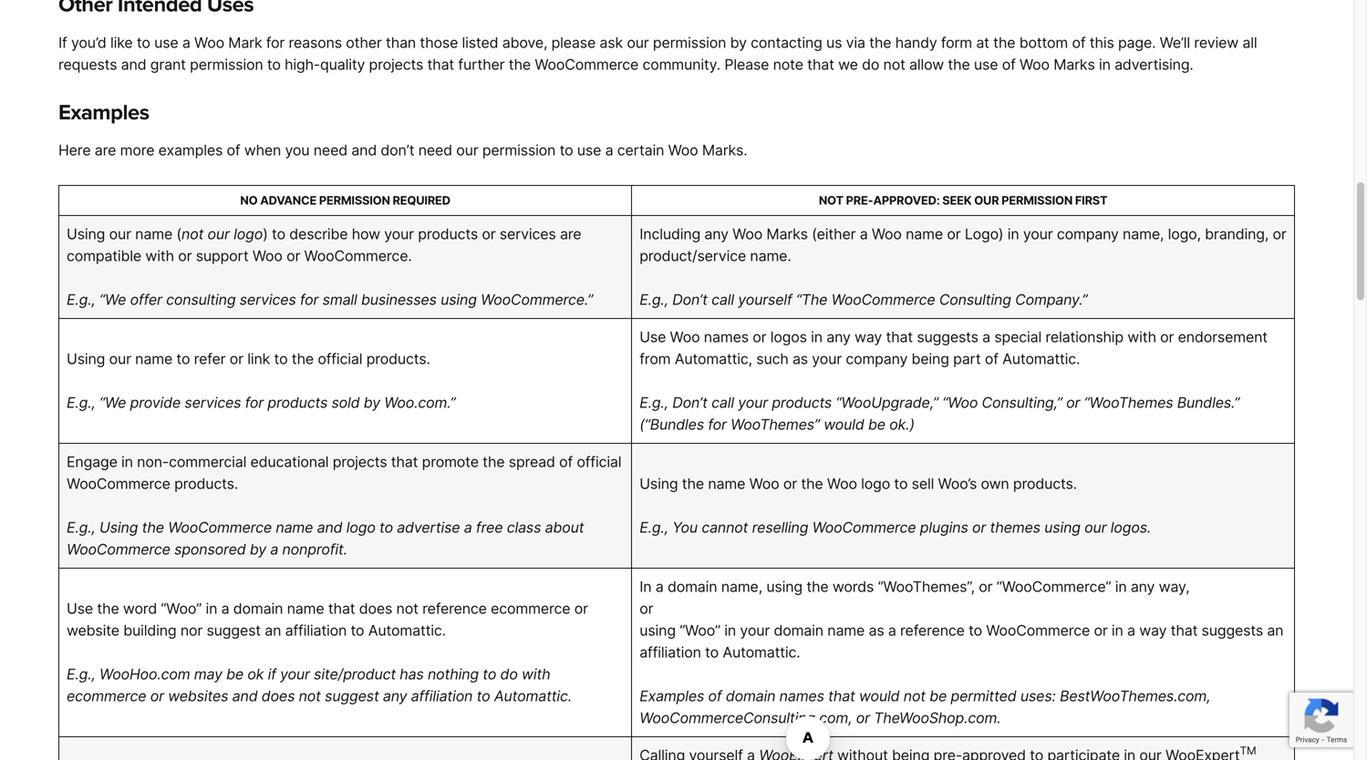 Task type: describe. For each thing, give the bounding box(es) containing it.
ecommerce inside "use the word "woo" in a domain name that does not reference ecommerce or website building nor suggest an affiliation to automattic."
[[491, 600, 571, 618]]

name up provide in the left bottom of the page
[[135, 350, 173, 368]]

e.g., for e.g., "we offer consulting services for small businesses using woocommerce."
[[67, 291, 96, 309]]

1 horizontal spatial by
[[364, 394, 380, 412]]

e.g., you cannot reselling woocommerce plugins or themes using our logos.
[[640, 519, 1152, 537]]

a inside if you'd like to use a woo mark for reasons other than those listed above, please ask our permission by contacting us via the handy form at the bottom of this page. we'll review all requests and grant permission to high-quality projects that further the woocommerce community. please note that we do not allow the use of woo marks in advertising.
[[182, 34, 190, 51]]

woohoo.com
[[100, 666, 190, 684]]

our up compatible
[[109, 225, 131, 243]]

please
[[552, 34, 596, 51]]

with inside e.g., woohoo.com may be ok if your site/product has nothing to do with ecommerce or websites and does not suggest any affiliation to automattic.
[[522, 666, 551, 684]]

advertising.
[[1115, 56, 1194, 73]]

name inside including any woo marks (either a woo name or logo) in your company name, logo, branding, or product/service name.
[[906, 225, 943, 243]]

small
[[323, 291, 357, 309]]

suggest inside "use the word "woo" in a domain name that does not reference ecommerce or website building nor suggest an affiliation to automattic."
[[207, 622, 261, 640]]

woocommerce up sponsored
[[168, 519, 272, 537]]

any inside including any woo marks (either a woo name or logo) in your company name, logo, branding, or product/service name.
[[705, 225, 729, 243]]

free
[[476, 519, 503, 537]]

0 horizontal spatial official
[[318, 350, 363, 368]]

does inside e.g., woohoo.com may be ok if your site/product has nothing to do with ecommerce or websites and does not suggest any affiliation to automattic.
[[262, 688, 295, 706]]

and left "don't"
[[352, 142, 377, 159]]

our up support
[[208, 225, 230, 243]]

for left small
[[300, 291, 319, 309]]

certain
[[617, 142, 665, 159]]

other
[[346, 34, 382, 51]]

grant
[[150, 56, 186, 73]]

affiliation inside e.g., woohoo.com may be ok if your site/product has nothing to do with ecommerce or websites and does not suggest any affiliation to automattic.
[[411, 688, 473, 706]]

your inside e.g., woohoo.com may be ok if your site/product has nothing to do with ecommerce or websites and does not suggest any affiliation to automattic.
[[280, 666, 310, 684]]

note
[[773, 56, 804, 73]]

in inside including any woo marks (either a woo name or logo) in your company name, logo, branding, or product/service name.
[[1008, 225, 1020, 243]]

your inside e.g., don't call your products "wooupgrade," "woo consulting," or "woothemes bundles." ("bundles for woothemes" would be ok.)
[[738, 394, 768, 412]]

marks inside if you'd like to use a woo mark for reasons other than those listed above, please ask our permission by contacting us via the handy form at the bottom of this page. we'll review all requests and grant permission to high-quality projects that further the woocommerce community. please note that we do not allow the use of woo marks in advertising.
[[1054, 56, 1096, 73]]

here are more examples of when you need and don't need our permission to use a certain woo marks.
[[58, 142, 748, 159]]

to inside e.g., using the woocommerce name and logo to advertise a free class about woocommerce sponsored by a nonprofit.
[[380, 519, 393, 537]]

at
[[977, 34, 990, 51]]

for inside e.g., don't call your products "wooupgrade," "woo consulting," or "woothemes bundles." ("bundles for woothemes" would be ok.)
[[708, 416, 727, 434]]

woo up reselling
[[750, 475, 780, 493]]

this
[[1090, 34, 1115, 51]]

e.g., for e.g., don't call your products "wooupgrade," "woo consulting," or "woothemes bundles." ("bundles for woothemes" would be ok.)
[[640, 394, 669, 412]]

automattic,
[[675, 350, 753, 368]]

that inside use woo names or logos in any way that suggests a special relationship with or endorsement from automattic, such as your company being part of automattic.
[[886, 329, 913, 346]]

permitted
[[951, 688, 1017, 706]]

bestwoothemes.com,
[[1060, 688, 1211, 706]]

or down "woocommerce"
[[1094, 622, 1108, 640]]

name up cannot
[[708, 475, 746, 493]]

further
[[458, 56, 505, 73]]

a left nonprofit.
[[270, 541, 278, 559]]

uses:
[[1021, 688, 1056, 706]]

educational
[[250, 454, 329, 471]]

our left logos.
[[1085, 519, 1107, 537]]

not
[[819, 193, 844, 208]]

name.
[[750, 247, 792, 265]]

a left free
[[464, 519, 472, 537]]

automattic. inside use woo names or logos in any way that suggests a special relationship with or endorsement from automattic, such as your company being part of automattic.
[[1003, 350, 1081, 368]]

woothemes"
[[731, 416, 820, 434]]

using for using our name ( not our logo
[[67, 225, 105, 243]]

reference inside "use the word "woo" in a domain name that does not reference ecommerce or website building nor suggest an affiliation to automattic."
[[423, 600, 487, 618]]

("bundles
[[640, 416, 704, 434]]

the right link at the top of the page
[[292, 350, 314, 368]]

using inside e.g., using the woocommerce name and logo to advertise a free class about woocommerce sponsored by a nonprofit.
[[100, 519, 138, 537]]

woocommerce inside in a domain name, using the words "woothemes", or "woocommerce" in any way, or using  "woo" in your domain name as a reference to woocommerce or in a way that suggests an affiliation to automattic.
[[987, 622, 1090, 640]]

the right the at
[[994, 34, 1016, 51]]

examples for examples
[[58, 99, 149, 126]]

or left link at the top of the page
[[230, 350, 244, 368]]

mark
[[228, 34, 262, 51]]

than
[[386, 34, 416, 51]]

reselling
[[752, 519, 809, 537]]

nor
[[181, 622, 203, 640]]

products for sold
[[268, 394, 328, 412]]

to left "certain"
[[560, 142, 573, 159]]

woo inside use woo names or logos in any way that suggests a special relationship with or endorsement from automattic, such as your company being part of automattic.
[[670, 329, 700, 346]]

suggest inside e.g., woohoo.com may be ok if your site/product has nothing to do with ecommerce or websites and does not suggest any affiliation to automattic.
[[325, 688, 379, 706]]

our right seek
[[975, 193, 1000, 208]]

or left logo)
[[947, 225, 961, 243]]

e.g., for e.g., woohoo.com may be ok if your site/product has nothing to do with ecommerce or websites and does not suggest any affiliation to automattic.
[[67, 666, 96, 684]]

be inside examples of domain names that would not be permitted uses: bestwoothemes.com, woocommerceconsulting.com, or thewooshop.com.
[[930, 688, 947, 706]]

relationship
[[1046, 329, 1124, 346]]

company inside including any woo marks (either a woo name or logo) in your company name, logo, branding, or product/service name.
[[1057, 225, 1119, 243]]

offer
[[130, 291, 162, 309]]

e.g., don't call yourself "the woocommerce consulting company."
[[640, 291, 1088, 309]]

an inside "use the word "woo" in a domain name that does not reference ecommerce or website building nor suggest an affiliation to automattic."
[[265, 622, 281, 640]]

or inside e.g., don't call your products "wooupgrade," "woo consulting," or "woothemes bundles." ("bundles for woothemes" would be ok.)
[[1067, 394, 1081, 412]]

not inside "use the word "woo" in a domain name that does not reference ecommerce or website building nor suggest an affiliation to automattic."
[[396, 600, 419, 618]]

1 vertical spatial services
[[240, 291, 296, 309]]

an inside in a domain name, using the words "woothemes", or "woocommerce" in any way, or using  "woo" in your domain name as a reference to woocommerce or in a way that suggests an affiliation to automattic.
[[1268, 622, 1284, 640]]

with inside ') to describe how your products or services are compatible with or support woo or woocommerce.'
[[145, 247, 174, 265]]

or up reselling
[[784, 475, 797, 493]]

or right "woothemes",
[[979, 579, 993, 596]]

"we for provide
[[100, 394, 126, 412]]

woocommerce right "the
[[832, 291, 936, 309]]

in up woocommerceconsulting.com,
[[725, 622, 736, 640]]

woo's
[[938, 475, 977, 493]]

support
[[196, 247, 249, 265]]

plugins
[[920, 519, 969, 537]]

use for use woo names or logos in any way that suggests a special relationship with or endorsement from automattic, such as your company being part of automattic.
[[640, 329, 666, 346]]

requests
[[58, 56, 117, 73]]

by inside e.g., using the woocommerce name and logo to advertise a free class about woocommerce sponsored by a nonprofit.
[[250, 541, 266, 559]]

does inside "use the word "woo" in a domain name that does not reference ecommerce or website building nor suggest an affiliation to automattic."
[[359, 600, 393, 618]]

affiliation inside in a domain name, using the words "woothemes", or "woocommerce" in any way, or using  "woo" in your domain name as a reference to woocommerce or in a way that suggests an affiliation to automattic.
[[640, 644, 701, 662]]

affiliation inside "use the word "woo" in a domain name that does not reference ecommerce or website building nor suggest an affiliation to automattic."
[[285, 622, 347, 640]]

handy
[[896, 34, 938, 51]]

as inside in a domain name, using the words "woothemes", or "woocommerce" in any way, or using  "woo" in your domain name as a reference to woocommerce or in a way that suggests an affiliation to automattic.
[[869, 622, 885, 640]]

to left refer
[[176, 350, 190, 368]]

a up bestwoothemes.com,
[[1128, 622, 1136, 640]]

to down nothing on the bottom left
[[477, 688, 490, 706]]

cannot
[[702, 519, 748, 537]]

of left this
[[1073, 34, 1086, 51]]

review
[[1195, 34, 1239, 51]]

name left (
[[135, 225, 173, 243]]

using right "themes"
[[1045, 519, 1081, 537]]

to left high-
[[267, 56, 281, 73]]

2 horizontal spatial permission
[[653, 34, 727, 51]]

including
[[640, 225, 701, 243]]

1 vertical spatial logo
[[861, 475, 891, 493]]

to down "woothemes",
[[969, 622, 983, 640]]

or right branding,
[[1273, 225, 1287, 243]]

us
[[827, 34, 843, 51]]

non-
[[137, 454, 169, 471]]

your inside in a domain name, using the words "woothemes", or "woocommerce" in any way, or using  "woo" in your domain name as a reference to woocommerce or in a way that suggests an affiliation to automattic.
[[740, 622, 770, 640]]

or right plugins
[[973, 519, 987, 537]]

to left sell
[[895, 475, 908, 493]]

product/service
[[640, 247, 746, 265]]

e.g., using the woocommerce name and logo to advertise a free class about woocommerce sponsored by a nonprofit.
[[67, 519, 584, 559]]

woo left mark
[[194, 34, 224, 51]]

or down describe
[[287, 247, 300, 265]]

not inside if you'd like to use a woo mark for reasons other than those listed above, please ask our permission by contacting us via the handy form at the bottom of this page. we'll review all requests and grant permission to high-quality projects that further the woocommerce community. please note that we do not allow the use of woo marks in advertising.
[[884, 56, 906, 73]]

or up such
[[753, 329, 767, 346]]

automattic. inside e.g., woohoo.com may be ok if your site/product has nothing to do with ecommerce or websites and does not suggest any affiliation to automattic.
[[494, 688, 572, 706]]

or left endorsement
[[1161, 329, 1175, 346]]

please
[[725, 56, 769, 73]]

seek
[[943, 193, 972, 208]]

contacting
[[751, 34, 823, 51]]

using down in
[[640, 622, 676, 640]]

when
[[244, 142, 281, 159]]

using our name ( not our logo
[[67, 225, 263, 243]]

our right "don't"
[[456, 142, 479, 159]]

woo inside ') to describe how your products or services are compatible with or support woo or woocommerce.'
[[253, 247, 283, 265]]

0 vertical spatial are
[[95, 142, 116, 159]]

word
[[123, 600, 157, 618]]

projects inside 'engage in non-commercial educational projects that promote the spread of official woocommerce products.'
[[333, 454, 387, 471]]

e.g., woohoo.com may be ok if your site/product has nothing to do with ecommerce or websites and does not suggest any affiliation to automattic.
[[67, 666, 572, 706]]

of right allow
[[1002, 56, 1016, 73]]

using our name to refer or link to the official products.
[[67, 350, 430, 368]]

official inside 'engage in non-commercial educational projects that promote the spread of official woocommerce products.'
[[577, 454, 622, 471]]

using the name woo or the woo logo to sell woo's own products.
[[640, 475, 1078, 493]]

1 permission from the left
[[319, 193, 390, 208]]

in left way,
[[1116, 579, 1127, 596]]

that inside examples of domain names that would not be permitted uses: bestwoothemes.com, woocommerceconsulting.com, or thewooshop.com.
[[829, 688, 856, 706]]

your inside including any woo marks (either a woo name or logo) in your company name, logo, branding, or product/service name.
[[1024, 225, 1053, 243]]

the inside 'engage in non-commercial educational projects that promote the spread of official woocommerce products.'
[[483, 454, 505, 471]]

about
[[545, 519, 584, 537]]

woocommerce inside if you'd like to use a woo mark for reasons other than those listed above, please ask our permission by contacting us via the handy form at the bottom of this page. we'll review all requests and grant permission to high-quality projects that further the woocommerce community. please note that we do not allow the use of woo marks in advertising.
[[535, 56, 639, 73]]

using for using our name to refer or link to the official products.
[[67, 350, 105, 368]]

names inside examples of domain names that would not be permitted uses: bestwoothemes.com, woocommerceconsulting.com, or thewooshop.com.
[[780, 688, 825, 706]]

logos
[[771, 329, 807, 346]]

the up reselling
[[801, 475, 824, 493]]

in
[[640, 579, 652, 596]]

or up woocommerce." on the left
[[482, 225, 496, 243]]

woo up the "name."
[[733, 225, 763, 243]]

community.
[[643, 56, 721, 73]]

above,
[[503, 34, 548, 51]]

consulting,"
[[982, 394, 1063, 412]]

to right like
[[137, 34, 150, 51]]

reference inside in a domain name, using the words "woothemes", or "woocommerce" in any way, or using  "woo" in your domain name as a reference to woocommerce or in a way that suggests an affiliation to automattic.
[[901, 622, 965, 640]]

do inside if you'd like to use a woo mark for reasons other than those listed above, please ask our permission by contacting us via the handy form at the bottom of this page. we'll review all requests and grant permission to high-quality projects that further the woocommerce community. please note that we do not allow the use of woo marks in advertising.
[[862, 56, 880, 73]]

woocommerceconsulting.com,
[[640, 710, 853, 728]]

projects inside if you'd like to use a woo mark for reasons other than those listed above, please ask our permission by contacting us via the handy form at the bottom of this page. we'll review all requests and grant permission to high-quality projects that further the woocommerce community. please note that we do not allow the use of woo marks in advertising.
[[369, 56, 424, 73]]

refer
[[194, 350, 226, 368]]

or down in
[[640, 600, 654, 618]]

do inside e.g., woohoo.com may be ok if your site/product has nothing to do with ecommerce or websites and does not suggest any affiliation to automattic.
[[501, 666, 518, 684]]

name inside "use the word "woo" in a domain name that does not reference ecommerce or website building nor suggest an affiliation to automattic."
[[287, 600, 324, 618]]

company inside use woo names or logos in any way that suggests a special relationship with or endorsement from automattic, such as your company being part of automattic.
[[846, 350, 908, 368]]

way inside in a domain name, using the words "woothemes", or "woocommerce" in any way, or using  "woo" in your domain name as a reference to woocommerce or in a way that suggests an affiliation to automattic.
[[1140, 622, 1167, 640]]

using right businesses on the top left
[[441, 291, 477, 309]]

a down "woothemes",
[[889, 622, 897, 640]]

businesses
[[361, 291, 437, 309]]

in inside use woo names or logos in any way that suggests a special relationship with or endorsement from automattic, such as your company being part of automattic.
[[811, 329, 823, 346]]

woo left marks.
[[668, 142, 698, 159]]

reasons
[[289, 34, 342, 51]]

to up woocommerceconsulting.com,
[[705, 644, 719, 662]]

be inside e.g., don't call your products "wooupgrade," "woo consulting," or "woothemes bundles." ("bundles for woothemes" would be ok.)
[[869, 416, 886, 434]]

use the word "woo" in a domain name that does not reference ecommerce or website building nor suggest an affiliation to automattic.
[[67, 600, 588, 640]]

logo for using our name ( not our logo
[[234, 225, 263, 243]]

that inside "use the word "woo" in a domain name that does not reference ecommerce or website building nor suggest an affiliation to automattic."
[[328, 600, 355, 618]]

page.
[[1119, 34, 1156, 51]]

2 permission from the left
[[1002, 193, 1073, 208]]

for inside if you'd like to use a woo mark for reasons other than those listed above, please ask our permission by contacting us via the handy form at the bottom of this page. we'll review all requests and grant permission to high-quality projects that further the woocommerce community. please note that we do not allow the use of woo marks in advertising.
[[266, 34, 285, 51]]

for down link at the top of the page
[[245, 394, 264, 412]]

has
[[400, 666, 424, 684]]

quality
[[320, 56, 365, 73]]

ok.)
[[890, 416, 915, 434]]

woocommerce.
[[304, 247, 412, 265]]

bottom
[[1020, 34, 1069, 51]]

advance
[[260, 193, 317, 208]]

sponsored
[[174, 541, 246, 559]]

if you'd like to use a woo mark for reasons other than those listed above, please ask our permission by contacting us via the handy form at the bottom of this page. we'll review all requests and grant permission to high-quality projects that further the woocommerce community. please note that we do not allow the use of woo marks in advertising.
[[58, 34, 1258, 73]]

the down above, at top left
[[509, 56, 531, 73]]

woo down bottom
[[1020, 56, 1050, 73]]

1 horizontal spatial products.
[[367, 350, 430, 368]]

automattic. inside "use the word "woo" in a domain name that does not reference ecommerce or website building nor suggest an affiliation to automattic."
[[368, 622, 446, 640]]

"woo" inside "use the word "woo" in a domain name that does not reference ecommerce or website building nor suggest an affiliation to automattic."
[[161, 600, 202, 618]]

own
[[981, 475, 1010, 493]]

woo up e.g., you cannot reselling woocommerce plugins or themes using our logos.
[[827, 475, 858, 493]]

as inside use woo names or logos in any way that suggests a special relationship with or endorsement from automattic, such as your company being part of automattic.
[[793, 350, 808, 368]]

2 vertical spatial use
[[577, 142, 602, 159]]

by inside if you'd like to use a woo mark for reasons other than those listed above, please ask our permission by contacting us via the handy form at the bottom of this page. we'll review all requests and grant permission to high-quality projects that further the woocommerce community. please note that we do not allow the use of woo marks in advertising.
[[731, 34, 747, 51]]

all
[[1243, 34, 1258, 51]]

products inside e.g., don't call your products "wooupgrade," "woo consulting," or "woothemes bundles." ("bundles for woothemes" would be ok.)
[[772, 394, 832, 412]]

via
[[846, 34, 866, 51]]

that inside in a domain name, using the words "woothemes", or "woocommerce" in any way, or using  "woo" in your domain name as a reference to woocommerce or in a way that suggests an affiliation to automattic.
[[1171, 622, 1198, 640]]

that inside 'engage in non-commercial educational projects that promote the spread of official woocommerce products.'
[[391, 454, 418, 471]]

woocommerce."
[[481, 291, 593, 309]]

with inside use woo names or logos in any way that suggests a special relationship with or endorsement from automattic, such as your company being part of automattic.
[[1128, 329, 1157, 346]]

name inside in a domain name, using the words "woothemes", or "woocommerce" in any way, or using  "woo" in your domain name as a reference to woocommerce or in a way that suggests an affiliation to automattic.
[[828, 622, 865, 640]]

a inside use woo names or logos in any way that suggests a special relationship with or endorsement from automattic, such as your company being part of automattic.
[[983, 329, 991, 346]]

branding,
[[1205, 225, 1269, 243]]

or inside e.g., woohoo.com may be ok if your site/product has nothing to do with ecommerce or websites and does not suggest any affiliation to automattic.
[[150, 688, 164, 706]]

not inside examples of domain names that would not be permitted uses: bestwoothemes.com, woocommerceconsulting.com, or thewooshop.com.
[[904, 688, 926, 706]]

to right link at the top of the page
[[274, 350, 288, 368]]

to inside "use the word "woo" in a domain name that does not reference ecommerce or website building nor suggest an affiliation to automattic."
[[351, 622, 364, 640]]

sold
[[332, 394, 360, 412]]

a left "certain"
[[605, 142, 614, 159]]

websites
[[168, 688, 228, 706]]

1 horizontal spatial permission
[[483, 142, 556, 159]]



Task type: vqa. For each thing, say whether or not it's contained in the screenshot.
the bottom group
no



Task type: locate. For each thing, give the bounding box(es) containing it.
you'd
[[71, 34, 106, 51]]

0 vertical spatial company
[[1057, 225, 1119, 243]]

first
[[1076, 193, 1108, 208]]

domain inside examples of domain names that would not be permitted uses: bestwoothemes.com, woocommerceconsulting.com, or thewooshop.com.
[[726, 688, 776, 706]]

the inside e.g., using the woocommerce name and logo to advertise a free class about woocommerce sponsored by a nonprofit.
[[142, 519, 164, 537]]

part
[[954, 350, 981, 368]]

1 horizontal spatial names
[[780, 688, 825, 706]]

0 vertical spatial "woo"
[[161, 600, 202, 618]]

1 don't from the top
[[673, 291, 708, 309]]

products. down commercial
[[174, 475, 238, 493]]

services inside ') to describe how your products or services are compatible with or support woo or woocommerce.'
[[500, 225, 556, 243]]

with right nothing on the bottom left
[[522, 666, 551, 684]]

high-
[[285, 56, 320, 73]]

our inside if you'd like to use a woo mark for reasons other than those listed above, please ask our permission by contacting us via the handy form at the bottom of this page. we'll review all requests and grant permission to high-quality projects that further the woocommerce community. please note that we do not allow the use of woo marks in advertising.
[[627, 34, 649, 51]]

0 vertical spatial call
[[712, 291, 734, 309]]

2 vertical spatial with
[[522, 666, 551, 684]]

any inside use woo names or logos in any way that suggests a special relationship with or endorsement from automattic, such as your company being part of automattic.
[[827, 329, 851, 346]]

need right "don't"
[[419, 142, 453, 159]]

automattic.
[[1003, 350, 1081, 368], [368, 622, 446, 640], [723, 644, 801, 662], [494, 688, 572, 706]]

products left sold
[[268, 394, 328, 412]]

0 vertical spatial examples
[[58, 99, 149, 126]]

marks down this
[[1054, 56, 1096, 73]]

0 horizontal spatial way
[[855, 329, 882, 346]]

with right relationship
[[1128, 329, 1157, 346]]

does up site/product
[[359, 600, 393, 618]]

"we left offer
[[100, 291, 126, 309]]

"woothemes",
[[878, 579, 975, 596]]

and down like
[[121, 56, 146, 73]]

building
[[123, 622, 177, 640]]

name, inside in a domain name, using the words "woothemes", or "woocommerce" in any way, or using  "woo" in your domain name as a reference to woocommerce or in a way that suggests an affiliation to automattic.
[[722, 579, 763, 596]]

of left when
[[227, 142, 240, 159]]

not down handy
[[884, 56, 906, 73]]

1 horizontal spatial ecommerce
[[491, 600, 571, 618]]

not inside e.g., woohoo.com may be ok if your site/product has nothing to do with ecommerce or websites and does not suggest any affiliation to automattic.
[[299, 688, 321, 706]]

0 horizontal spatial logo
[[234, 225, 263, 243]]

a right in
[[656, 579, 664, 596]]

don't down product/service
[[673, 291, 708, 309]]

1 vertical spatial be
[[226, 666, 244, 684]]

1 vertical spatial would
[[860, 688, 900, 706]]

your up woothemes"
[[738, 394, 768, 412]]

a left special
[[983, 329, 991, 346]]

1 horizontal spatial affiliation
[[411, 688, 473, 706]]

1 vertical spatial affiliation
[[640, 644, 701, 662]]

or inside examples of domain names that would not be permitted uses: bestwoothemes.com, woocommerceconsulting.com, or thewooshop.com.
[[857, 710, 870, 728]]

advertise
[[397, 519, 460, 537]]

1 vertical spatial suggest
[[325, 688, 379, 706]]

e.g., for e.g., don't call yourself "the woocommerce consulting company."
[[640, 291, 669, 309]]

listed
[[462, 34, 499, 51]]

company up '"wooupgrade,"'
[[846, 350, 908, 368]]

marks.
[[702, 142, 748, 159]]

1 horizontal spatial company
[[1057, 225, 1119, 243]]

endorsement
[[1179, 329, 1268, 346]]

1 vertical spatial "we
[[100, 394, 126, 412]]

ask
[[600, 34, 623, 51]]

or left thewooshop.com.
[[857, 710, 870, 728]]

e.g., for e.g., "we provide services for products sold by woo.com."
[[67, 394, 96, 412]]

1 horizontal spatial products
[[418, 225, 478, 243]]

services up link at the top of the page
[[240, 291, 296, 309]]

for
[[266, 34, 285, 51], [300, 291, 319, 309], [245, 394, 264, 412], [708, 416, 727, 434]]

of up woocommerceconsulting.com,
[[709, 688, 722, 706]]

1 vertical spatial call
[[712, 394, 734, 412]]

woocommerce down using the name woo or the woo logo to sell woo's own products. at the bottom
[[813, 519, 917, 537]]

logo down the no
[[234, 225, 263, 243]]

do right nothing on the bottom left
[[501, 666, 518, 684]]

in inside 'engage in non-commercial educational projects that promote the spread of official woocommerce products.'
[[121, 454, 133, 471]]

such
[[757, 350, 789, 368]]

not up support
[[182, 225, 204, 243]]

official
[[318, 350, 363, 368], [577, 454, 622, 471]]

2 don't from the top
[[673, 394, 708, 412]]

2 horizontal spatial products
[[772, 394, 832, 412]]

ecommerce down class
[[491, 600, 571, 618]]

and inside if you'd like to use a woo mark for reasons other than those listed above, please ask our permission by contacting us via the handy form at the bottom of this page. we'll review all requests and grant permission to high-quality projects that further the woocommerce community. please note that we do not allow the use of woo marks in advertising.
[[121, 56, 146, 73]]

names up automattic, on the top of the page
[[704, 329, 749, 346]]

suggest right nor
[[207, 622, 261, 640]]

the inside "use the word "woo" in a domain name that does not reference ecommerce or website building nor suggest an affiliation to automattic."
[[97, 600, 119, 618]]

we
[[839, 56, 858, 73]]

0 horizontal spatial need
[[314, 142, 348, 159]]

1 horizontal spatial permission
[[1002, 193, 1073, 208]]

0 vertical spatial with
[[145, 247, 174, 265]]

suggest
[[207, 622, 261, 640], [325, 688, 379, 706]]

don't for your
[[673, 394, 708, 412]]

0 horizontal spatial with
[[145, 247, 174, 265]]

1 vertical spatial does
[[262, 688, 295, 706]]

and up nonprofit.
[[317, 519, 343, 537]]

any up product/service
[[705, 225, 729, 243]]

1 vertical spatial ecommerce
[[67, 688, 146, 706]]

1 need from the left
[[314, 142, 348, 159]]

0 horizontal spatial examples
[[58, 99, 149, 126]]

our up provide in the left bottom of the page
[[109, 350, 131, 368]]

e.g., "we offer consulting services for small businesses using woocommerce."
[[67, 291, 593, 309]]

2 vertical spatial be
[[930, 688, 947, 706]]

1 vertical spatial with
[[1128, 329, 1157, 346]]

or down "about"
[[575, 600, 588, 618]]

"wooupgrade,"
[[836, 394, 939, 412]]

engage in non-commercial educational projects that promote the spread of official woocommerce products.
[[67, 454, 622, 493]]

0 vertical spatial use
[[640, 329, 666, 346]]

0 vertical spatial would
[[824, 416, 865, 434]]

site/product
[[314, 666, 396, 684]]

if
[[58, 34, 67, 51]]

1 horizontal spatial be
[[869, 416, 886, 434]]

sell
[[912, 475, 935, 493]]

way inside use woo names or logos in any way that suggests a special relationship with or endorsement from automattic, such as your company being part of automattic.
[[855, 329, 882, 346]]

0 horizontal spatial use
[[154, 34, 178, 51]]

2 horizontal spatial affiliation
[[640, 644, 701, 662]]

here
[[58, 142, 91, 159]]

examples for examples of domain names that would not be permitted uses: bestwoothemes.com, woocommerceconsulting.com, or thewooshop.com.
[[640, 688, 705, 706]]

0 horizontal spatial permission
[[190, 56, 263, 73]]

you
[[673, 519, 698, 537]]

to inside ') to describe how your products or services are compatible with or support woo or woocommerce.'
[[272, 225, 286, 243]]

"we for offer
[[100, 291, 126, 309]]

promote
[[422, 454, 479, 471]]

use left "certain"
[[577, 142, 602, 159]]

name up nonprofit.
[[276, 519, 313, 537]]

2 horizontal spatial use
[[974, 56, 999, 73]]

0 horizontal spatial suggest
[[207, 622, 261, 640]]

names inside use woo names or logos in any way that suggests a special relationship with or endorsement from automattic, such as your company being part of automattic.
[[704, 329, 749, 346]]

0 horizontal spatial be
[[226, 666, 244, 684]]

0 vertical spatial marks
[[1054, 56, 1096, 73]]

don't
[[673, 291, 708, 309], [673, 394, 708, 412]]

themes
[[990, 519, 1041, 537]]

0 horizontal spatial suggests
[[917, 329, 979, 346]]

woocommerce down engage
[[67, 475, 170, 493]]

1 vertical spatial names
[[780, 688, 825, 706]]

logo left sell
[[861, 475, 891, 493]]

products up woothemes"
[[772, 394, 832, 412]]

affiliation down in
[[640, 644, 701, 662]]

way,
[[1159, 579, 1190, 596]]

commercial
[[169, 454, 247, 471]]

to
[[137, 34, 150, 51], [267, 56, 281, 73], [560, 142, 573, 159], [272, 225, 286, 243], [176, 350, 190, 368], [274, 350, 288, 368], [895, 475, 908, 493], [380, 519, 393, 537], [351, 622, 364, 640], [969, 622, 983, 640], [705, 644, 719, 662], [483, 666, 497, 684], [477, 688, 490, 706]]

name inside e.g., using the woocommerce name and logo to advertise a free class about woocommerce sponsored by a nonprofit.
[[276, 519, 313, 537]]

to right nothing on the bottom left
[[483, 666, 497, 684]]

0 vertical spatial don't
[[673, 291, 708, 309]]

the inside in a domain name, using the words "woothemes", or "woocommerce" in any way, or using  "woo" in your domain name as a reference to woocommerce or in a way that suggests an affiliation to automattic.
[[807, 579, 829, 596]]

0 vertical spatial official
[[318, 350, 363, 368]]

ecommerce inside e.g., woohoo.com may be ok if your site/product has nothing to do with ecommerce or websites and does not suggest any affiliation to automattic.
[[67, 688, 146, 706]]

names up woocommerceconsulting.com,
[[780, 688, 825, 706]]

provide
[[130, 394, 181, 412]]

form
[[942, 34, 973, 51]]

use inside use woo names or logos in any way that suggests a special relationship with or endorsement from automattic, such as your company being part of automattic.
[[640, 329, 666, 346]]

examples of domain names that would not be permitted uses: bestwoothemes.com, woocommerceconsulting.com, or thewooshop.com.
[[640, 688, 1211, 728]]

2 vertical spatial affiliation
[[411, 688, 473, 706]]

the up you
[[682, 475, 704, 493]]

(either
[[812, 225, 856, 243]]

permission left first
[[1002, 193, 1073, 208]]

and inside e.g., using the woocommerce name and logo to advertise a free class about woocommerce sponsored by a nonprofit.
[[317, 519, 343, 537]]

2 vertical spatial logo
[[347, 519, 376, 537]]

suggests inside in a domain name, using the words "woothemes", or "woocommerce" in any way, or using  "woo" in your domain name as a reference to woocommerce or in a way that suggests an affiliation to automattic.
[[1202, 622, 1264, 640]]

products for or
[[418, 225, 478, 243]]

0 horizontal spatial company
[[846, 350, 908, 368]]

2 horizontal spatial with
[[1128, 329, 1157, 346]]

consulting
[[166, 291, 236, 309]]

words
[[833, 579, 874, 596]]

use for use the word "woo" in a domain name that does not reference ecommerce or website building nor suggest an affiliation to automattic.
[[67, 600, 93, 618]]

in right the logos
[[811, 329, 823, 346]]

1 horizontal spatial way
[[1140, 622, 1167, 640]]

woocommerce up word
[[67, 541, 170, 559]]

reference up nothing on the bottom left
[[423, 600, 487, 618]]

way
[[855, 329, 882, 346], [1140, 622, 1167, 640]]

"woo" inside in a domain name, using the words "woothemes", or "woocommerce" in any way, or using  "woo" in your domain name as a reference to woocommerce or in a way that suggests an affiliation to automattic.
[[680, 622, 721, 640]]

products
[[418, 225, 478, 243], [268, 394, 328, 412], [772, 394, 832, 412]]

"we
[[100, 291, 126, 309], [100, 394, 126, 412]]

e.g., for e.g., you cannot reselling woocommerce plugins or themes using our logos.
[[640, 519, 669, 537]]

0 vertical spatial suggest
[[207, 622, 261, 640]]

need
[[314, 142, 348, 159], [419, 142, 453, 159]]

spread
[[509, 454, 555, 471]]

1 vertical spatial way
[[1140, 622, 1167, 640]]

1 vertical spatial use
[[67, 600, 93, 618]]

of right part
[[985, 350, 999, 368]]

you
[[285, 142, 310, 159]]

1 vertical spatial reference
[[901, 622, 965, 640]]

and inside e.g., woohoo.com may be ok if your site/product has nothing to do with ecommerce or websites and does not suggest any affiliation to automattic.
[[232, 688, 258, 706]]

not pre-approved: seek our permission first
[[819, 193, 1108, 208]]

e.g., "we provide services for products sold by woo.com."
[[67, 394, 456, 412]]

or inside "use the word "woo" in a domain name that does not reference ecommerce or website building nor suggest an affiliation to automattic."
[[575, 600, 588, 618]]

using for using the name woo or the woo logo to sell woo's own products.
[[640, 475, 678, 493]]

0 vertical spatial be
[[869, 416, 886, 434]]

e.g.,
[[67, 291, 96, 309], [640, 291, 669, 309], [67, 394, 96, 412], [640, 394, 669, 412], [67, 519, 96, 537], [640, 519, 669, 537], [67, 666, 96, 684]]

with down using our name ( not our logo
[[145, 247, 174, 265]]

and
[[121, 56, 146, 73], [352, 142, 377, 159], [317, 519, 343, 537], [232, 688, 258, 706]]

"woocommerce"
[[997, 579, 1112, 596]]

as down the logos
[[793, 350, 808, 368]]

1 horizontal spatial with
[[522, 666, 551, 684]]

in inside "use the word "woo" in a domain name that does not reference ecommerce or website building nor suggest an affiliation to automattic."
[[206, 600, 217, 618]]

0 vertical spatial logo
[[234, 225, 263, 243]]

use inside "use the word "woo" in a domain name that does not reference ecommerce or website building nor suggest an affiliation to automattic."
[[67, 600, 93, 618]]

the right via
[[870, 34, 892, 51]]

name down words
[[828, 622, 865, 640]]

1 horizontal spatial do
[[862, 56, 880, 73]]

consulting
[[940, 291, 1012, 309]]

are right here
[[95, 142, 116, 159]]

call for your
[[712, 394, 734, 412]]

0 vertical spatial use
[[154, 34, 178, 51]]

the left words
[[807, 579, 829, 596]]

pre-
[[846, 193, 874, 208]]

1 horizontal spatial logo
[[347, 519, 376, 537]]

e.g., for e.g., using the woocommerce name and logo to advertise a free class about woocommerce sponsored by a nonprofit.
[[67, 519, 96, 537]]

woocommerce down please
[[535, 56, 639, 73]]

0 horizontal spatial names
[[704, 329, 749, 346]]

of inside 'engage in non-commercial educational projects that promote the spread of official woocommerce products.'
[[559, 454, 573, 471]]

e.g., inside e.g., don't call your products "wooupgrade," "woo consulting," or "woothemes bundles." ("bundles for woothemes" would be ok.)
[[640, 394, 669, 412]]

0 horizontal spatial by
[[250, 541, 266, 559]]

1 vertical spatial by
[[364, 394, 380, 412]]

bundles."
[[1178, 394, 1240, 412]]

1 horizontal spatial need
[[419, 142, 453, 159]]

including any woo marks (either a woo name or logo) in your company name, logo, branding, or product/service name.
[[640, 225, 1287, 265]]

do
[[862, 56, 880, 73], [501, 666, 518, 684]]

or
[[482, 225, 496, 243], [947, 225, 961, 243], [1273, 225, 1287, 243], [178, 247, 192, 265], [287, 247, 300, 265], [753, 329, 767, 346], [1161, 329, 1175, 346], [230, 350, 244, 368], [1067, 394, 1081, 412], [784, 475, 797, 493], [973, 519, 987, 537], [979, 579, 993, 596], [575, 600, 588, 618], [640, 600, 654, 618], [1094, 622, 1108, 640], [150, 688, 164, 706], [857, 710, 870, 728]]

any inside in a domain name, using the words "woothemes", or "woocommerce" in any way, or using  "woo" in your domain name as a reference to woocommerce or in a way that suggests an affiliation to automattic.
[[1131, 579, 1155, 596]]

1 vertical spatial do
[[501, 666, 518, 684]]

in right logo)
[[1008, 225, 1020, 243]]

no
[[240, 193, 258, 208]]

1 horizontal spatial use
[[640, 329, 666, 346]]

0 horizontal spatial products
[[268, 394, 328, 412]]

would
[[824, 416, 865, 434], [860, 688, 900, 706]]

be inside e.g., woohoo.com may be ok if your site/product has nothing to do with ecommerce or websites and does not suggest any affiliation to automattic.
[[226, 666, 244, 684]]

in inside if you'd like to use a woo mark for reasons other than those listed above, please ask our permission by contacting us via the handy form at the bottom of this page. we'll review all requests and grant permission to high-quality projects that further the woocommerce community. please note that we do not allow the use of woo marks in advertising.
[[1099, 56, 1111, 73]]

website
[[67, 622, 119, 640]]

0 horizontal spatial do
[[501, 666, 518, 684]]

does down if
[[262, 688, 295, 706]]

0 horizontal spatial affiliation
[[285, 622, 347, 640]]

woocommerce inside 'engage in non-commercial educational projects that promote the spread of official woocommerce products.'
[[67, 475, 170, 493]]

automattic. inside in a domain name, using the words "woothemes", or "woocommerce" in any way, or using  "woo" in your domain name as a reference to woocommerce or in a way that suggests an affiliation to automattic.
[[723, 644, 801, 662]]

1 vertical spatial examples
[[640, 688, 705, 706]]

products inside ') to describe how your products or services are compatible with or support woo or woocommerce.'
[[418, 225, 478, 243]]

company."
[[1016, 291, 1088, 309]]

would down '"wooupgrade,"'
[[824, 416, 865, 434]]

examples
[[158, 142, 223, 159]]

don't inside e.g., don't call your products "wooupgrade," "woo consulting," or "woothemes bundles." ("bundles for woothemes" would be ok.)
[[673, 394, 708, 412]]

any
[[705, 225, 729, 243], [827, 329, 851, 346], [1131, 579, 1155, 596], [383, 688, 407, 706]]

nothing
[[428, 666, 479, 684]]

your up woocommerceconsulting.com,
[[740, 622, 770, 640]]

of inside examples of domain names that would not be permitted uses: bestwoothemes.com, woocommerceconsulting.com, or thewooshop.com.
[[709, 688, 722, 706]]

and down 'ok'
[[232, 688, 258, 706]]

examples up here
[[58, 99, 149, 126]]

0 vertical spatial suggests
[[917, 329, 979, 346]]

1 vertical spatial name,
[[722, 579, 763, 596]]

name
[[135, 225, 173, 243], [906, 225, 943, 243], [135, 350, 173, 368], [708, 475, 746, 493], [276, 519, 313, 537], [287, 600, 324, 618], [828, 622, 865, 640]]

your inside use woo names or logos in any way that suggests a special relationship with or endorsement from automattic, such as your company being part of automattic.
[[812, 350, 842, 368]]

not down site/product
[[299, 688, 321, 706]]

0 horizontal spatial products.
[[174, 475, 238, 493]]

0 vertical spatial "we
[[100, 291, 126, 309]]

1 vertical spatial permission
[[190, 56, 263, 73]]

using down reselling
[[767, 579, 803, 596]]

by right sold
[[364, 394, 380, 412]]

domain inside "use the word "woo" in a domain name that does not reference ecommerce or website building nor suggest an affiliation to automattic."
[[233, 600, 283, 618]]

your right logo)
[[1024, 225, 1053, 243]]

e.g., up engage
[[67, 394, 96, 412]]

call inside e.g., don't call your products "wooupgrade," "woo consulting," or "woothemes bundles." ("bundles for woothemes" would be ok.)
[[712, 394, 734, 412]]

a inside "use the word "woo" in a domain name that does not reference ecommerce or website building nor suggest an affiliation to automattic."
[[221, 600, 229, 618]]

by
[[731, 34, 747, 51], [364, 394, 380, 412], [250, 541, 266, 559]]

0 vertical spatial ecommerce
[[491, 600, 571, 618]]

2 an from the left
[[1268, 622, 1284, 640]]

don't for yourself
[[673, 291, 708, 309]]

the left spread
[[483, 454, 505, 471]]

name down nonprofit.
[[287, 600, 324, 618]]

e.g., inside e.g., using the woocommerce name and logo to advertise a free class about woocommerce sponsored by a nonprofit.
[[67, 519, 96, 537]]

2 call from the top
[[712, 394, 734, 412]]

a down sponsored
[[221, 600, 229, 618]]

in
[[1099, 56, 1111, 73], [1008, 225, 1020, 243], [811, 329, 823, 346], [121, 454, 133, 471], [1116, 579, 1127, 596], [206, 600, 217, 618], [725, 622, 736, 640], [1112, 622, 1124, 640]]

are inside ') to describe how your products or services are compatible with or support woo or woocommerce.'
[[560, 225, 582, 243]]

or down (
[[178, 247, 192, 265]]

0 horizontal spatial "woo"
[[161, 600, 202, 618]]

logo for e.g., using the woocommerce name and logo to advertise a free class about woocommerce sponsored by a nonprofit.
[[347, 519, 376, 537]]

logo inside e.g., using the woocommerce name and logo to advertise a free class about woocommerce sponsored by a nonprofit.
[[347, 519, 376, 537]]

0 vertical spatial services
[[500, 225, 556, 243]]

e.g., inside e.g., woohoo.com may be ok if your site/product has nothing to do with ecommerce or websites and does not suggest any affiliation to automattic.
[[67, 666, 96, 684]]

examples inside examples of domain names that would not be permitted uses: bestwoothemes.com, woocommerceconsulting.com, or thewooshop.com.
[[640, 688, 705, 706]]

1 horizontal spatial an
[[1268, 622, 1284, 640]]

1 horizontal spatial use
[[577, 142, 602, 159]]

e.g., down compatible
[[67, 291, 96, 309]]

1 call from the top
[[712, 291, 734, 309]]

as
[[793, 350, 808, 368], [869, 622, 885, 640]]

the down non-
[[142, 519, 164, 537]]

1 "we from the top
[[100, 291, 126, 309]]

1 horizontal spatial "woo"
[[680, 622, 721, 640]]

of inside use woo names or logos in any way that suggests a special relationship with or endorsement from automattic, such as your company being part of automattic.
[[985, 350, 999, 368]]

services
[[500, 225, 556, 243], [240, 291, 296, 309], [185, 394, 241, 412]]

woo.com."
[[384, 394, 456, 412]]

in up bestwoothemes.com,
[[1112, 622, 1124, 640]]

woo down 'approved:'
[[872, 225, 902, 243]]

1 an from the left
[[265, 622, 281, 640]]

engage
[[67, 454, 117, 471]]

2 horizontal spatial products.
[[1014, 475, 1078, 493]]

1 vertical spatial projects
[[333, 454, 387, 471]]

our right the ask
[[627, 34, 649, 51]]

use
[[154, 34, 178, 51], [974, 56, 999, 73], [577, 142, 602, 159]]

0 horizontal spatial does
[[262, 688, 295, 706]]

2 vertical spatial services
[[185, 394, 241, 412]]

company down first
[[1057, 225, 1119, 243]]

of
[[1073, 34, 1086, 51], [1002, 56, 1016, 73], [227, 142, 240, 159], [985, 350, 999, 368], [559, 454, 573, 471], [709, 688, 722, 706]]

products down required
[[418, 225, 478, 243]]

1 horizontal spatial does
[[359, 600, 393, 618]]

would inside e.g., don't call your products "wooupgrade," "woo consulting," or "woothemes bundles." ("bundles for woothemes" would be ok.)
[[824, 416, 865, 434]]

yourself
[[738, 291, 793, 309]]

name, left "logo,"
[[1123, 225, 1165, 243]]

marks inside including any woo marks (either a woo name or logo) in your company name, logo, branding, or product/service name.
[[767, 225, 808, 243]]

1 vertical spatial use
[[974, 56, 999, 73]]

1 vertical spatial suggests
[[1202, 622, 1264, 640]]

would inside examples of domain names that would not be permitted uses: bestwoothemes.com, woocommerceconsulting.com, or thewooshop.com.
[[860, 688, 900, 706]]

2 need from the left
[[419, 142, 453, 159]]

call for yourself
[[712, 291, 734, 309]]

be left 'ok'
[[226, 666, 244, 684]]

0 vertical spatial projects
[[369, 56, 424, 73]]

0 vertical spatial way
[[855, 329, 882, 346]]

e.g., don't call your products "wooupgrade," "woo consulting," or "woothemes bundles." ("bundles for woothemes" would be ok.)
[[640, 394, 1240, 434]]

an
[[265, 622, 281, 640], [1268, 622, 1284, 640]]

your
[[384, 225, 414, 243], [1024, 225, 1053, 243], [812, 350, 842, 368], [738, 394, 768, 412], [740, 622, 770, 640], [280, 666, 310, 684]]

thewooshop.com.
[[874, 710, 1001, 728]]

2 "we from the top
[[100, 394, 126, 412]]

suggests inside use woo names or logos in any way that suggests a special relationship with or endorsement from automattic, such as your company being part of automattic.
[[917, 329, 979, 346]]

0 vertical spatial do
[[862, 56, 880, 73]]

the down form
[[948, 56, 970, 73]]

from
[[640, 350, 671, 368]]

1 vertical spatial as
[[869, 622, 885, 640]]

suggests
[[917, 329, 979, 346], [1202, 622, 1264, 640]]

0 horizontal spatial as
[[793, 350, 808, 368]]

marks up the "name."
[[767, 225, 808, 243]]

name, inside including any woo marks (either a woo name or logo) in your company name, logo, branding, or product/service name.
[[1123, 225, 1165, 243]]

we'll
[[1160, 34, 1191, 51]]

the
[[870, 34, 892, 51], [994, 34, 1016, 51], [509, 56, 531, 73], [948, 56, 970, 73], [292, 350, 314, 368], [483, 454, 505, 471], [682, 475, 704, 493], [801, 475, 824, 493], [142, 519, 164, 537], [807, 579, 829, 596], [97, 600, 119, 618]]

like
[[110, 34, 133, 51]]

examples
[[58, 99, 149, 126], [640, 688, 705, 706]]

0 horizontal spatial ecommerce
[[67, 688, 146, 706]]

1 horizontal spatial name,
[[1123, 225, 1165, 243]]

0 horizontal spatial are
[[95, 142, 116, 159]]

0 vertical spatial does
[[359, 600, 393, 618]]

that
[[427, 56, 454, 73], [808, 56, 835, 73], [886, 329, 913, 346], [391, 454, 418, 471], [328, 600, 355, 618], [1171, 622, 1198, 640], [829, 688, 856, 706]]

your inside ') to describe how your products or services are compatible with or support woo or woocommerce.'
[[384, 225, 414, 243]]

1 horizontal spatial suggest
[[325, 688, 379, 706]]

products. inside 'engage in non-commercial educational projects that promote the spread of official woocommerce products.'
[[174, 475, 238, 493]]



